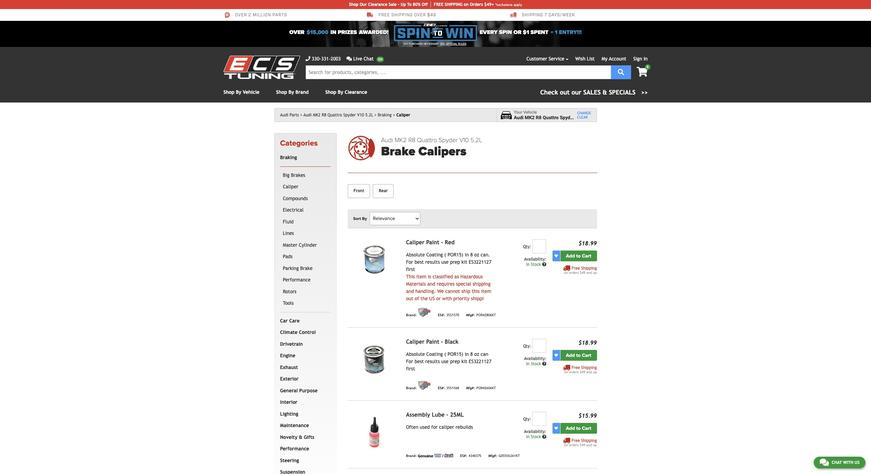 Task type: locate. For each thing, give the bounding box(es) containing it.
3 to from the top
[[577, 426, 581, 432]]

absolute down caliper paint - black 'link'
[[406, 352, 425, 357]]

r8 inside audi mk2 r8 quattro spyder v10 5.2l brake calipers
[[409, 136, 416, 144]]

by for brand
[[289, 89, 294, 95]]

por-15 - corporate logo image down the
[[419, 308, 431, 317]]

add for caliper paint - black
[[567, 353, 576, 359]]

sales
[[584, 89, 601, 96]]

free for caliper paint - red
[[572, 266, 581, 271]]

0 vertical spatial cart
[[583, 253, 592, 259]]

1 vertical spatial over
[[290, 29, 305, 36]]

sign in
[[634, 56, 648, 62]]

- right lube
[[447, 412, 449, 419]]

2 availability: from the top
[[525, 357, 547, 362]]

0 vertical spatial brake
[[381, 144, 416, 159]]

$18.99 for caliper paint - black
[[579, 340, 598, 347]]

audi parts
[[280, 113, 299, 118]]

*exclusions apply link
[[496, 2, 523, 7]]

performance down novelty & gifts
[[280, 447, 310, 452]]

0 horizontal spatial brake
[[301, 266, 313, 271]]

1 oz from the top
[[475, 252, 480, 258]]

1 free shipping on orders $49 and up from the top
[[565, 266, 598, 275]]

es#3551570 - por42806kt - caliper paint - red - absolute coating ( por15) in 8 oz can.
for best results use prep kit es3221127 first - por-15 - audi bmw volkswagen mercedes benz mini porsche image
[[348, 240, 401, 279]]

2 $18.99 from the top
[[579, 340, 598, 347]]

2 vertical spatial stock
[[531, 435, 542, 440]]

0 vertical spatial add
[[567, 253, 576, 259]]

of
[[415, 296, 420, 302]]

2 vertical spatial add
[[567, 426, 576, 432]]

es3221127 down can.
[[469, 260, 492, 265]]

parking
[[283, 266, 299, 271]]

2 add to wish list image from the top
[[555, 354, 559, 358]]

caliper link
[[282, 181, 330, 193]]

audi inside audi mk2 r8 quattro spyder v10 5.2l brake calipers
[[381, 136, 393, 144]]

results up the is
[[426, 260, 440, 265]]

in for assembly lube - 25ml
[[527, 435, 530, 440]]

8 left can.
[[471, 252, 473, 258]]

audi for audi parts
[[280, 113, 289, 118]]

r8 inside your vehicle audi mk2 r8 quattro spyder v10 5.2l
[[536, 115, 542, 120]]

novelty & gifts link
[[279, 432, 330, 444]]

0 vertical spatial or
[[514, 29, 522, 36]]

1 vertical spatial es#:
[[438, 387, 445, 391]]

3 availability: from the top
[[525, 430, 547, 435]]

brand:
[[406, 314, 417, 318], [406, 387, 417, 391], [406, 455, 417, 459]]

330-
[[312, 56, 322, 62]]

prep for can.
[[451, 260, 460, 265]]

performance link down gifts
[[279, 444, 330, 456]]

2 vertical spatial add to wish list image
[[555, 427, 559, 431]]

2 best from the top
[[415, 359, 424, 365]]

comments image
[[347, 56, 352, 61]]

shipping for caliper paint - red
[[582, 266, 598, 271]]

brand: left 'genuine volkswagen audi - corporate logo'
[[406, 455, 417, 459]]

1 vertical spatial braking
[[280, 155, 297, 161]]

customer service
[[527, 56, 565, 62]]

mfg#: for assembly lube - 25ml
[[489, 455, 498, 459]]

por15) inside absolute coating ( por15) in 8 oz can for best results use prep kit es3221127 first
[[448, 352, 464, 357]]

special
[[457, 282, 472, 287]]

or right us
[[437, 296, 441, 302]]

2 horizontal spatial 5.2l
[[586, 115, 596, 120]]

1 paint from the top
[[427, 239, 440, 246]]

1 for from the top
[[406, 260, 414, 265]]

our
[[360, 2, 367, 7]]

chat
[[364, 56, 374, 62], [833, 461, 843, 466]]

0 vertical spatial with
[[443, 296, 452, 302]]

1 add to wish list image from the top
[[555, 255, 559, 258]]

prep inside absolute coating ( por15) in 8 oz can for best results use prep kit es3221127 first
[[451, 359, 460, 365]]

add to wish list image for red
[[555, 255, 559, 258]]

2 up from the top
[[594, 371, 598, 374]]

mfg#: left por42606kt
[[467, 387, 476, 391]]

front link
[[348, 184, 371, 198]]

calipers
[[419, 144, 467, 159]]

add to cart for assembly lube - 25ml
[[567, 426, 592, 432]]

spyder inside audi mk2 r8 quattro spyder v10 5.2l brake calipers
[[439, 136, 458, 144]]

brake inside audi mk2 r8 quattro spyder v10 5.2l brake calipers
[[381, 144, 416, 159]]

clear
[[578, 115, 588, 119]]

0 vertical spatial performance
[[283, 278, 311, 283]]

with down cannot
[[443, 296, 452, 302]]

caliper inside the braking subcategories element
[[283, 184, 299, 190]]

live chat
[[354, 56, 374, 62]]

free shipping on orders $49 and up for caliper paint - red
[[565, 266, 598, 275]]

2 cart from the top
[[583, 353, 592, 359]]

1 best from the top
[[415, 260, 424, 265]]

1 vertical spatial use
[[442, 359, 449, 365]]

use inside absolute coating ( por15) in 8 oz can. for best results use prep kit es3221127 first this item is classified as hazardous materials and requires special shipping and handling. we cannot ship this item out of the us or with priority shippi
[[442, 260, 449, 265]]

0 vertical spatial es#:
[[438, 314, 445, 318]]

1 vertical spatial kit
[[462, 359, 468, 365]]

mfg#: left 'por42806kt' on the right
[[467, 314, 476, 318]]

with left us
[[844, 461, 854, 466]]

clear link
[[578, 115, 592, 119]]

first inside absolute coating ( por15) in 8 oz can for best results use prep kit es3221127 first
[[406, 366, 415, 372]]

2 8 from the top
[[471, 352, 473, 357]]

0 vertical spatial clearance
[[369, 2, 388, 7]]

add for caliper paint - red
[[567, 253, 576, 259]]

in for caliper paint - red
[[527, 262, 530, 267]]

2 es3221127 from the top
[[469, 359, 492, 365]]

1 vertical spatial es3221127
[[469, 359, 492, 365]]

absolute inside absolute coating ( por15) in 8 oz can for best results use prep kit es3221127 first
[[406, 352, 425, 357]]

results inside absolute coating ( por15) in 8 oz can. for best results use prep kit es3221127 first this item is classified as hazardous materials and requires special shipping and handling. we cannot ship this item out of the us or with priority shippi
[[426, 260, 440, 265]]

over for over 2 million parts
[[235, 13, 247, 18]]

2 in stock from the top
[[527, 362, 543, 367]]

add to wish list image
[[555, 255, 559, 258], [555, 354, 559, 358], [555, 427, 559, 431]]

question circle image for $18.99
[[543, 362, 547, 366]]

( down black
[[445, 352, 447, 357]]

in for absolute coating ( por15) in 8 oz can for best results use prep kit es3221127 first
[[465, 352, 469, 357]]

parts
[[290, 113, 299, 118]]

por-15 - corporate logo image left es#: 3551568
[[419, 381, 431, 390]]

prizes
[[338, 29, 357, 36]]

mfg#: for caliper paint - red
[[467, 314, 476, 318]]

in stock
[[527, 262, 543, 267], [527, 362, 543, 367], [527, 435, 543, 440]]

es3221127 down can on the bottom right of the page
[[469, 359, 492, 365]]

& inside novelty & gifts link
[[299, 435, 303, 441]]

- for assembly lube - 25ml
[[447, 412, 449, 419]]

& for novelty
[[299, 435, 303, 441]]

3 add to wish list image from the top
[[555, 427, 559, 431]]

spyder left clear
[[560, 115, 575, 120]]

( inside absolute coating ( por15) in 8 oz can. for best results use prep kit es3221127 first this item is classified as hazardous materials and requires special shipping and handling. we cannot ship this item out of the us or with priority shippi
[[445, 252, 447, 258]]

braking
[[378, 113, 392, 118], [280, 155, 297, 161]]

caliper
[[440, 425, 455, 430]]

add to cart button for caliper paint - black
[[561, 350, 598, 361]]

or left $1
[[514, 29, 522, 36]]

1 vertical spatial (
[[445, 352, 447, 357]]

1 por15) from the top
[[448, 252, 464, 258]]

coating inside absolute coating ( por15) in 8 oz can for best results use prep kit es3221127 first
[[427, 352, 443, 357]]

engine
[[280, 353, 296, 359]]

0 horizontal spatial v10
[[358, 113, 364, 118]]

change clear
[[578, 111, 592, 119]]

on for 25ml
[[565, 444, 569, 448]]

1 vertical spatial results
[[426, 359, 440, 365]]

2 orders from the top
[[570, 371, 579, 374]]

coating inside absolute coating ( por15) in 8 oz can. for best results use prep kit es3221127 first this item is classified as hazardous materials and requires special shipping and handling. we cannot ship this item out of the us or with priority shippi
[[427, 252, 443, 258]]

in inside absolute coating ( por15) in 8 oz can. for best results use prep kit es3221127 first this item is classified as hazardous materials and requires special shipping and handling. we cannot ship this item out of the us or with priority shippi
[[465, 252, 469, 258]]

2 vertical spatial add to cart
[[567, 426, 592, 432]]

up for caliper paint - red
[[594, 271, 598, 275]]

0 horizontal spatial shipping
[[392, 13, 413, 18]]

por15) down red
[[448, 252, 464, 258]]

1 vertical spatial with
[[844, 461, 854, 466]]

1 prep from the top
[[451, 260, 460, 265]]

availability: for assembly lube - 25ml
[[525, 430, 547, 435]]

master cylinder link
[[282, 240, 330, 251]]

0 vertical spatial &
[[603, 89, 608, 96]]

oz inside absolute coating ( por15) in 8 oz can. for best results use prep kit es3221127 first this item is classified as hazardous materials and requires special shipping and handling. we cannot ship this item out of the us or with priority shippi
[[475, 252, 480, 258]]

chat with us link
[[815, 457, 866, 469]]

3 add to cart from the top
[[567, 426, 592, 432]]

audi mk2 r8 quattro spyder v10 5.2l link
[[304, 113, 377, 118]]

1 vertical spatial mfg#:
[[467, 387, 476, 391]]

assembly lube - 25ml
[[406, 412, 464, 419]]

availability: for caliper paint - black
[[525, 357, 547, 362]]

1 horizontal spatial shipping
[[473, 282, 491, 287]]

vehicle inside your vehicle audi mk2 r8 quattro spyder v10 5.2l
[[524, 110, 537, 115]]

on
[[464, 2, 469, 7], [565, 271, 569, 275], [565, 371, 569, 374], [565, 444, 569, 448]]

in stock for assembly lube - 25ml
[[527, 435, 543, 440]]

0 horizontal spatial mk2
[[313, 113, 321, 118]]

mk2 for audi mk2 r8 quattro spyder v10 5.2l brake calipers
[[395, 136, 407, 144]]

es3221127 inside absolute coating ( por15) in 8 oz can for best results use prep kit es3221127 first
[[469, 359, 492, 365]]

( down red
[[445, 252, 447, 258]]

1 first from the top
[[406, 267, 415, 272]]

use down black
[[442, 359, 449, 365]]

prep up as
[[451, 260, 460, 265]]

0 horizontal spatial over
[[235, 13, 247, 18]]

2 paint from the top
[[427, 339, 440, 346]]

0 vertical spatial 8
[[471, 252, 473, 258]]

2 ( from the top
[[445, 352, 447, 357]]

por15) down black
[[448, 352, 464, 357]]

1 vertical spatial &
[[299, 435, 303, 441]]

2 question circle image from the top
[[543, 435, 547, 440]]

0 vertical spatial add to cart button
[[561, 251, 598, 262]]

braking subcategories element
[[280, 167, 331, 313]]

off
[[422, 2, 428, 7]]

kit inside absolute coating ( por15) in 8 oz can for best results use prep kit es3221127 first
[[462, 359, 468, 365]]

3 stock from the top
[[531, 435, 542, 440]]

1 vertical spatial performance
[[280, 447, 310, 452]]

0 vertical spatial vehicle
[[243, 89, 260, 95]]

es#: for black
[[438, 387, 445, 391]]

stock for 25ml
[[531, 435, 542, 440]]

brake
[[381, 144, 416, 159], [301, 266, 313, 271]]

1 in stock from the top
[[527, 262, 543, 267]]

1 horizontal spatial vehicle
[[524, 110, 537, 115]]

question circle image
[[543, 362, 547, 366], [543, 435, 547, 440]]

or
[[514, 29, 522, 36], [437, 296, 441, 302]]

0 vertical spatial to
[[577, 253, 581, 259]]

1 use from the top
[[442, 260, 449, 265]]

clearance right "our"
[[369, 2, 388, 7]]

3 in stock from the top
[[527, 435, 543, 440]]

item right this
[[482, 289, 492, 294]]

1 vertical spatial to
[[577, 353, 581, 359]]

1 vertical spatial add to cart
[[567, 353, 592, 359]]

shop by brand link
[[276, 89, 309, 95]]

0 vertical spatial paint
[[427, 239, 440, 246]]

2 results from the top
[[426, 359, 440, 365]]

use for can.
[[442, 260, 449, 265]]

and for assembly lube - 25ml
[[587, 444, 593, 448]]

es#: left 3551568
[[438, 387, 445, 391]]

0 horizontal spatial chat
[[364, 56, 374, 62]]

to for caliper paint - black
[[577, 353, 581, 359]]

braking inside category navigation element
[[280, 155, 297, 161]]

absolute coating ( por15) in 8 oz can for best results use prep kit es3221127 first
[[406, 352, 492, 372]]

es3221127 for can.
[[469, 260, 492, 265]]

qty: for 25ml
[[524, 417, 532, 422]]

by left brand
[[289, 89, 294, 95]]

3 up from the top
[[594, 444, 598, 448]]

in left can.
[[465, 252, 469, 258]]

2 add to cart button from the top
[[561, 350, 598, 361]]

1 vertical spatial paint
[[427, 339, 440, 346]]

sale
[[389, 2, 397, 7]]

2 vertical spatial orders
[[570, 444, 579, 448]]

2 vertical spatial qty:
[[524, 417, 532, 422]]

genuine volkswagen audi - corporate logo image
[[419, 455, 454, 458]]

for inside absolute coating ( por15) in 8 oz can for best results use prep kit es3221127 first
[[406, 359, 414, 365]]

qty: for red
[[524, 245, 532, 249]]

by down ecs tuning image
[[236, 89, 242, 95]]

1 add to cart from the top
[[567, 253, 592, 259]]

1 vertical spatial 8
[[471, 352, 473, 357]]

1 add to cart button from the top
[[561, 251, 598, 262]]

1 por-15 - corporate logo image from the top
[[419, 308, 431, 317]]

absolute
[[406, 252, 425, 258], [406, 352, 425, 357]]

question circle image
[[543, 263, 547, 267]]

best inside absolute coating ( por15) in 8 oz can for best results use prep kit es3221127 first
[[415, 359, 424, 365]]

performance link down parking brake
[[282, 275, 330, 286]]

performance inside the braking subcategories element
[[283, 278, 311, 283]]

quattro
[[328, 113, 342, 118], [543, 115, 559, 120], [417, 136, 437, 144]]

1 horizontal spatial spyder
[[439, 136, 458, 144]]

por-15 - corporate logo image
[[419, 308, 431, 317], [419, 381, 431, 390]]

free shipping on orders $49 and up for assembly lube - 25ml
[[565, 439, 598, 448]]

=
[[551, 29, 554, 36]]

8 left can on the bottom right of the page
[[471, 352, 473, 357]]

novelty & gifts
[[280, 435, 315, 441]]

- left red
[[441, 239, 444, 246]]

3 qty: from the top
[[524, 417, 532, 422]]

1 cart from the top
[[583, 253, 592, 259]]

es#: left 4340375
[[461, 455, 468, 459]]

2 add to cart from the top
[[567, 353, 592, 359]]

2 kit from the top
[[462, 359, 468, 365]]

0 horizontal spatial with
[[443, 296, 452, 302]]

r8 for audi mk2 r8 quattro spyder v10 5.2l
[[322, 113, 327, 118]]

0 vertical spatial $18.99
[[579, 240, 598, 247]]

brakes
[[291, 173, 306, 178]]

quattro for audi mk2 r8 quattro spyder v10 5.2l brake calipers
[[417, 136, 437, 144]]

coating
[[427, 252, 443, 258], [427, 352, 443, 357]]

3 orders from the top
[[570, 444, 579, 448]]

1 horizontal spatial v10
[[460, 136, 469, 144]]

best for absolute coating ( por15) in 8 oz can for best results use prep kit es3221127 first
[[415, 359, 424, 365]]

category navigation element
[[274, 133, 337, 475]]

2 vertical spatial mfg#:
[[489, 455, 498, 459]]

2 oz from the top
[[475, 352, 480, 357]]

rear link
[[373, 184, 394, 198]]

(
[[445, 252, 447, 258], [445, 352, 447, 357]]

first inside absolute coating ( por15) in 8 oz can. for best results use prep kit es3221127 first this item is classified as hazardous materials and requires special shipping and handling. we cannot ship this item out of the us or with priority shippi
[[406, 267, 415, 272]]

1 kit from the top
[[462, 260, 468, 265]]

& left gifts
[[299, 435, 303, 441]]

0 vertical spatial add to wish list image
[[555, 255, 559, 258]]

coating down caliper paint - black at bottom
[[427, 352, 443, 357]]

by right "sort"
[[362, 216, 367, 221]]

1 qty: from the top
[[524, 245, 532, 249]]

1 horizontal spatial mk2
[[395, 136, 407, 144]]

1 vertical spatial stock
[[531, 362, 542, 367]]

2 for from the top
[[406, 359, 414, 365]]

3 add to cart button from the top
[[561, 424, 598, 434]]

es#3551568 - por42606kt - caliper paint - black - absolute coating ( por15) in 8 oz can
for best results use prep kit es3221127 first - por-15 - audi bmw volkswagen mercedes benz mini porsche image
[[348, 339, 401, 379]]

1 horizontal spatial &
[[603, 89, 608, 96]]

es#: 3551570
[[438, 314, 460, 318]]

for for absolute coating ( por15) in 8 oz can. for best results use prep kit es3221127 first this item is classified as hazardous materials and requires special shipping and handling. we cannot ship this item out of the us or with priority shippi
[[406, 260, 414, 265]]

car care link
[[279, 316, 330, 327]]

2 use from the top
[[442, 359, 449, 365]]

performance for performance link to the bottom
[[280, 447, 310, 452]]

results down caliper paint - black at bottom
[[426, 359, 440, 365]]

1 es3221127 from the top
[[469, 260, 492, 265]]

quattro up "calipers"
[[417, 136, 437, 144]]

0 vertical spatial mfg#:
[[467, 314, 476, 318]]

1 $18.99 from the top
[[579, 240, 598, 247]]

vehicle right your
[[524, 110, 537, 115]]

8 for can.
[[471, 252, 473, 258]]

for inside absolute coating ( por15) in 8 oz can. for best results use prep kit es3221127 first this item is classified as hazardous materials and requires special shipping and handling. we cannot ship this item out of the us or with priority shippi
[[406, 260, 414, 265]]

1 vertical spatial qty:
[[524, 344, 532, 349]]

1 vertical spatial chat
[[833, 461, 843, 466]]

es#: 4340375
[[461, 455, 482, 459]]

1 vertical spatial up
[[594, 371, 598, 374]]

1 vertical spatial absolute
[[406, 352, 425, 357]]

wish list link
[[576, 56, 595, 62]]

cart for red
[[583, 253, 592, 259]]

2 first from the top
[[406, 366, 415, 372]]

1 up from the top
[[594, 271, 598, 275]]

1 coating from the top
[[427, 252, 443, 258]]

5.2l inside your vehicle audi mk2 r8 quattro spyder v10 5.2l
[[586, 115, 596, 120]]

1 vertical spatial prep
[[451, 359, 460, 365]]

paint left black
[[427, 339, 440, 346]]

by up audi mk2 r8 quattro spyder v10 5.2l link
[[338, 89, 344, 95]]

and for caliper paint - black
[[587, 371, 593, 374]]

brand: up assembly
[[406, 387, 417, 391]]

shipping down up
[[392, 13, 413, 18]]

mk2 inside your vehicle audi mk2 r8 quattro spyder v10 5.2l
[[525, 115, 535, 120]]

absolute inside absolute coating ( por15) in 8 oz can. for best results use prep kit es3221127 first this item is classified as hazardous materials and requires special shipping and handling. we cannot ship this item out of the us or with priority shippi
[[406, 252, 425, 258]]

prep down black
[[451, 359, 460, 365]]

absolute coating ( por15) in 8 oz can. for best results use prep kit es3221127 first this item is classified as hazardous materials and requires special shipping and handling. we cannot ship this item out of the us or with priority shippi
[[406, 252, 492, 302]]

1 absolute from the top
[[406, 252, 425, 258]]

free shipping on orders $49 and up for caliper paint - black
[[565, 366, 598, 374]]

to
[[577, 253, 581, 259], [577, 353, 581, 359], [577, 426, 581, 432]]

0 vertical spatial for
[[406, 260, 414, 265]]

es#: left 3551570
[[438, 314, 445, 318]]

5.2l inside audi mk2 r8 quattro spyder v10 5.2l brake calipers
[[471, 136, 483, 144]]

over left the $15,000
[[290, 29, 305, 36]]

1 vertical spatial por-15 - corporate logo image
[[419, 381, 431, 390]]

1 to from the top
[[577, 253, 581, 259]]

1 vertical spatial add
[[567, 353, 576, 359]]

shop for shop by brand
[[276, 89, 287, 95]]

1 stock from the top
[[531, 262, 542, 267]]

up
[[401, 2, 406, 7]]

stock for black
[[531, 362, 542, 367]]

3 add from the top
[[567, 426, 576, 432]]

1 vertical spatial or
[[437, 296, 441, 302]]

2 vertical spatial to
[[577, 426, 581, 432]]

2 horizontal spatial v10
[[576, 115, 585, 120]]

exterior
[[280, 377, 299, 382]]

best up this on the left bottom of the page
[[415, 260, 424, 265]]

by
[[236, 89, 242, 95], [289, 89, 294, 95], [338, 89, 344, 95], [362, 216, 367, 221]]

prep inside absolute coating ( por15) in 8 oz can. for best results use prep kit es3221127 first this item is classified as hazardous materials and requires special shipping and handling. we cannot ship this item out of the us or with priority shippi
[[451, 260, 460, 265]]

audi for audi mk2 r8 quattro spyder v10 5.2l
[[304, 113, 312, 118]]

1 8 from the top
[[471, 252, 473, 258]]

1 availability: from the top
[[525, 257, 547, 262]]

oz left can.
[[475, 252, 480, 258]]

add to cart button for assembly lube - 25ml
[[561, 424, 598, 434]]

es#: 3551568
[[438, 387, 460, 391]]

chat right live
[[364, 56, 374, 62]]

mk2 inside audi mk2 r8 quattro spyder v10 5.2l brake calipers
[[395, 136, 407, 144]]

2 free shipping on orders $49 and up from the top
[[565, 366, 598, 374]]

2 qty: from the top
[[524, 344, 532, 349]]

quattro inside audi mk2 r8 quattro spyder v10 5.2l brake calipers
[[417, 136, 437, 144]]

2 stock from the top
[[531, 362, 542, 367]]

es3221127 inside absolute coating ( por15) in 8 oz can. for best results use prep kit es3221127 first this item is classified as hazardous materials and requires special shipping and handling. we cannot ship this item out of the us or with priority shippi
[[469, 260, 492, 265]]

in inside absolute coating ( por15) in 8 oz can for best results use prep kit es3221127 first
[[465, 352, 469, 357]]

0 vertical spatial question circle image
[[543, 362, 547, 366]]

vehicle down ecs tuning image
[[243, 89, 260, 95]]

1 vertical spatial in stock
[[527, 362, 543, 367]]

0 vertical spatial coating
[[427, 252, 443, 258]]

spent
[[531, 29, 549, 36]]

change link
[[578, 111, 592, 115]]

oz for can.
[[475, 252, 480, 258]]

brand: down out
[[406, 314, 417, 318]]

used
[[420, 425, 430, 430]]

2 brand: from the top
[[406, 387, 417, 391]]

0 vertical spatial over
[[235, 13, 247, 18]]

over 2 million parts
[[235, 13, 287, 18]]

1 orders from the top
[[570, 271, 579, 275]]

use up classified
[[442, 260, 449, 265]]

3 free shipping on orders $49 and up from the top
[[565, 439, 598, 448]]

2 prep from the top
[[451, 359, 460, 365]]

absolute for absolute coating ( por15) in 8 oz can for best results use prep kit es3221127 first
[[406, 352, 425, 357]]

1 vertical spatial cart
[[583, 353, 592, 359]]

2 add from the top
[[567, 353, 576, 359]]

- left black
[[441, 339, 444, 346]]

2
[[249, 13, 252, 18]]

in left prizes
[[331, 29, 337, 36]]

1 ( from the top
[[445, 252, 447, 258]]

2 vertical spatial free shipping on orders $49 and up
[[565, 439, 598, 448]]

1 results from the top
[[426, 260, 440, 265]]

2 por-15 - corporate logo image from the top
[[419, 381, 431, 390]]

for for absolute coating ( por15) in 8 oz can for best results use prep kit es3221127 first
[[406, 359, 414, 365]]

& inside "sales & specials" link
[[603, 89, 608, 96]]

2 to from the top
[[577, 353, 581, 359]]

clearance up audi mk2 r8 quattro spyder v10 5.2l link
[[345, 89, 368, 95]]

in left can on the bottom right of the page
[[465, 352, 469, 357]]

1 horizontal spatial item
[[482, 289, 492, 294]]

spyder up "calipers"
[[439, 136, 458, 144]]

first up this on the left bottom of the page
[[406, 267, 415, 272]]

0 vertical spatial results
[[426, 260, 440, 265]]

spyder for audi mk2 r8 quattro spyder v10 5.2l
[[344, 113, 356, 118]]

2 coating from the top
[[427, 352, 443, 357]]

best down caliper paint - black 'link'
[[415, 359, 424, 365]]

por-15 - corporate logo image for caliper paint - black
[[419, 381, 431, 390]]

parking brake
[[283, 266, 313, 271]]

lighting
[[280, 412, 299, 417]]

lighting link
[[279, 409, 330, 421]]

best for absolute coating ( por15) in 8 oz can. for best results use prep kit es3221127 first this item is classified as hazardous materials and requires special shipping and handling. we cannot ship this item out of the us or with priority shippi
[[415, 260, 424, 265]]

results inside absolute coating ( por15) in 8 oz can for best results use prep kit es3221127 first
[[426, 359, 440, 365]]

1 vertical spatial add to wish list image
[[555, 354, 559, 358]]

1 vertical spatial orders
[[570, 371, 579, 374]]

rotors link
[[282, 286, 330, 298]]

free shipping over $49 link
[[367, 12, 437, 18]]

1 vertical spatial free shipping on orders $49 and up
[[565, 366, 598, 374]]

prep
[[451, 260, 460, 265], [451, 359, 460, 365]]

1 horizontal spatial over
[[290, 29, 305, 36]]

chat right comments icon
[[833, 461, 843, 466]]

2 absolute from the top
[[406, 352, 425, 357]]

absolute down "caliper paint - red"
[[406, 252, 425, 258]]

braking link
[[378, 113, 396, 118], [279, 152, 330, 164]]

0 vertical spatial absolute
[[406, 252, 425, 258]]

1 horizontal spatial with
[[844, 461, 854, 466]]

red
[[445, 239, 455, 246]]

item left the is
[[417, 274, 427, 280]]

performance down parking brake
[[283, 278, 311, 283]]

with inside absolute coating ( por15) in 8 oz can. for best results use prep kit es3221127 first this item is classified as hazardous materials and requires special shipping and handling. we cannot ship this item out of the us or with priority shippi
[[443, 296, 452, 302]]

8
[[471, 252, 473, 258], [471, 352, 473, 357]]

2 vertical spatial add to cart button
[[561, 424, 598, 434]]

shopping cart image
[[637, 67, 648, 77]]

kit inside absolute coating ( por15) in 8 oz can. for best results use prep kit es3221127 first this item is classified as hazardous materials and requires special shipping and handling. we cannot ship this item out of the us or with priority shippi
[[462, 260, 468, 265]]

audi for audi mk2 r8 quattro spyder v10 5.2l brake calipers
[[381, 136, 393, 144]]

1 question circle image from the top
[[543, 362, 547, 366]]

$49 for 25ml
[[580, 444, 586, 448]]

por15) inside absolute coating ( por15) in 8 oz can. for best results use prep kit es3221127 first this item is classified as hazardous materials and requires special shipping and handling. we cannot ship this item out of the us or with priority shippi
[[448, 252, 464, 258]]

-
[[398, 2, 400, 7], [441, 239, 444, 246], [441, 339, 444, 346], [447, 412, 449, 419]]

es3221127 for can
[[469, 359, 492, 365]]

0 vertical spatial add to cart
[[567, 253, 592, 259]]

for down caliper paint - black at bottom
[[406, 359, 414, 365]]

( inside absolute coating ( por15) in 8 oz can for best results use prep kit es3221127 first
[[445, 352, 447, 357]]

quattro down the shop by clearance link
[[328, 113, 342, 118]]

2 vertical spatial in
[[465, 352, 469, 357]]

8 inside absolute coating ( por15) in 8 oz can. for best results use prep kit es3221127 first this item is classified as hazardous materials and requires special shipping and handling. we cannot ship this item out of the us or with priority shippi
[[471, 252, 473, 258]]

1 horizontal spatial or
[[514, 29, 522, 36]]

over $15,000 in prizes
[[290, 29, 357, 36]]

& right sales
[[603, 89, 608, 96]]

1 vertical spatial add to cart button
[[561, 350, 598, 361]]

spyder down the shop by clearance link
[[344, 113, 356, 118]]

quattro left clear
[[543, 115, 559, 120]]

wish list
[[576, 56, 595, 62]]

my account
[[602, 56, 627, 62]]

hazardous
[[461, 274, 483, 280]]

3 cart from the top
[[583, 426, 592, 432]]

2 por15) from the top
[[448, 352, 464, 357]]

often
[[406, 425, 419, 430]]

coating down caliper paint - red link
[[427, 252, 443, 258]]

exterior link
[[279, 374, 330, 386]]

v10 inside audi mk2 r8 quattro spyder v10 5.2l brake calipers
[[460, 136, 469, 144]]

on for black
[[565, 371, 569, 374]]

best inside absolute coating ( por15) in 8 oz can. for best results use prep kit es3221127 first this item is classified as hazardous materials and requires special shipping and handling. we cannot ship this item out of the us or with priority shippi
[[415, 260, 424, 265]]

oz inside absolute coating ( por15) in 8 oz can for best results use prep kit es3221127 first
[[475, 352, 480, 357]]

performance for the top performance link
[[283, 278, 311, 283]]

2 vertical spatial in stock
[[527, 435, 543, 440]]

for
[[406, 260, 414, 265], [406, 359, 414, 365]]

over left 2
[[235, 13, 247, 18]]

shipping up this
[[473, 282, 491, 287]]

shop by vehicle
[[224, 89, 260, 95]]

0 horizontal spatial 5.2l
[[366, 113, 374, 118]]

paint left red
[[427, 239, 440, 246]]

8 inside absolute coating ( por15) in 8 oz can for best results use prep kit es3221127 first
[[471, 352, 473, 357]]

first down caliper paint - black at bottom
[[406, 366, 415, 372]]

mfg#: left g055563a1kt at the bottom of the page
[[489, 455, 498, 459]]

1 add from the top
[[567, 253, 576, 259]]

for up this on the left bottom of the page
[[406, 260, 414, 265]]

necessary.
[[424, 42, 440, 46]]

1 brand: from the top
[[406, 314, 417, 318]]

mk2 for audi mk2 r8 quattro spyder v10 5.2l
[[313, 113, 321, 118]]

1 vertical spatial brand:
[[406, 387, 417, 391]]

by for vehicle
[[236, 89, 242, 95]]

use inside absolute coating ( por15) in 8 oz can for best results use prep kit es3221127 first
[[442, 359, 449, 365]]

2 vertical spatial cart
[[583, 426, 592, 432]]

free shipping on orders $49 and up
[[565, 266, 598, 275], [565, 366, 598, 374], [565, 439, 598, 448]]

oz left can on the bottom right of the page
[[475, 352, 480, 357]]

$1
[[523, 29, 530, 36]]

2 horizontal spatial r8
[[536, 115, 542, 120]]

None number field
[[533, 240, 547, 254], [533, 339, 547, 353], [533, 412, 547, 426], [533, 240, 547, 254], [533, 339, 547, 353], [533, 412, 547, 426]]

ecs tuning image
[[224, 56, 300, 79]]

0 vertical spatial por15)
[[448, 252, 464, 258]]

oz for can
[[475, 352, 480, 357]]

1 vertical spatial braking link
[[279, 152, 330, 164]]

3 brand: from the top
[[406, 455, 417, 459]]

cannot
[[446, 289, 461, 294]]

0 horizontal spatial braking link
[[279, 152, 330, 164]]

0 horizontal spatial clearance
[[345, 89, 368, 95]]

1 horizontal spatial quattro
[[417, 136, 437, 144]]

customer service button
[[527, 55, 569, 63]]

2 horizontal spatial quattro
[[543, 115, 559, 120]]

control
[[299, 330, 316, 336]]

add to cart for caliper paint - black
[[567, 353, 592, 359]]



Task type: describe. For each thing, give the bounding box(es) containing it.
caliper for caliper paint - black
[[406, 339, 425, 346]]

qty: for black
[[524, 344, 532, 349]]

331-
[[322, 56, 331, 62]]

caliper paint - black
[[406, 339, 459, 346]]

0 horizontal spatial vehicle
[[243, 89, 260, 95]]

out
[[406, 296, 414, 302]]

drivetrain
[[280, 342, 303, 347]]

- left up
[[398, 2, 400, 7]]

ecs tuning 'spin to win' contest logo image
[[395, 24, 477, 41]]

we
[[438, 289, 444, 294]]

clearance for by
[[345, 89, 368, 95]]

sign
[[634, 56, 643, 62]]

add to wish list image for black
[[555, 354, 559, 358]]

5.2l for audi mk2 r8 quattro spyder v10 5.2l brake calipers
[[471, 136, 483, 144]]

caliper paint - black link
[[406, 339, 459, 346]]

days/week
[[549, 13, 576, 18]]

add to cart for caliper paint - red
[[567, 253, 592, 259]]

free shipping over $49
[[379, 13, 437, 18]]

free for assembly lube - 25ml
[[572, 439, 581, 444]]

caliper for caliper link
[[283, 184, 299, 190]]

mfg#: por42806kt
[[467, 314, 496, 318]]

Search text field
[[306, 65, 611, 79]]

shop for shop our clearance sale - up to 80% off
[[349, 2, 359, 7]]

or inside absolute coating ( por15) in 8 oz can. for best results use prep kit es3221127 first this item is classified as hazardous materials and requires special shipping and handling. we cannot ship this item out of the us or with priority shippi
[[437, 296, 441, 302]]

no
[[404, 42, 409, 46]]

to for assembly lube - 25ml
[[577, 426, 581, 432]]

wish
[[576, 56, 586, 62]]

million
[[253, 13, 271, 18]]

shop by vehicle link
[[224, 89, 260, 95]]

orders
[[470, 2, 483, 7]]

brand: for caliper paint - black
[[406, 387, 417, 391]]

330-331-2003
[[312, 56, 341, 62]]

on for red
[[565, 271, 569, 275]]

question circle image for $15.99
[[543, 435, 547, 440]]

1
[[555, 29, 558, 36]]

electrical link
[[282, 205, 330, 216]]

lube
[[432, 412, 445, 419]]

audi inside your vehicle audi mk2 r8 quattro spyder v10 5.2l
[[514, 115, 524, 120]]

compounds
[[283, 196, 308, 201]]

ship
[[445, 2, 454, 7]]

kit for can.
[[462, 260, 468, 265]]

( for can
[[445, 352, 447, 357]]

first for absolute coating ( por15) in 8 oz can for best results use prep kit es3221127 first
[[406, 366, 415, 372]]

4340375
[[469, 455, 482, 459]]

0
[[647, 65, 649, 69]]

orders for assembly lube - 25ml
[[570, 444, 579, 448]]

por-15 - corporate logo image for caliper paint - red
[[419, 308, 431, 317]]

r8 for audi mk2 r8 quattro spyder v10 5.2l brake calipers
[[409, 136, 416, 144]]

front
[[354, 189, 365, 194]]

the
[[421, 296, 428, 302]]

steering
[[280, 458, 299, 464]]

2003
[[331, 56, 341, 62]]

your
[[514, 110, 523, 115]]

in stock for caliper paint - black
[[527, 362, 543, 367]]

brand: for caliper paint - red
[[406, 314, 417, 318]]

ping
[[454, 2, 463, 7]]

climate control
[[280, 330, 316, 336]]

tools link
[[282, 298, 330, 310]]

$49 for red
[[580, 271, 586, 275]]

shipping inside absolute coating ( por15) in 8 oz can. for best results use prep kit es3221127 first this item is classified as hazardous materials and requires special shipping and handling. we cannot ship this item out of the us or with priority shippi
[[473, 282, 491, 287]]

availability: for caliper paint - red
[[525, 257, 547, 262]]

$15.99
[[579, 413, 598, 420]]

por42806kt
[[477, 314, 496, 318]]

free for caliper paint - black
[[572, 366, 581, 371]]

rotors
[[283, 289, 297, 295]]

priority
[[454, 296, 470, 302]]

$18.99 for caliper paint - red
[[579, 240, 598, 247]]

use for can
[[442, 359, 449, 365]]

free ship ping on orders $49+ *exclusions apply
[[434, 2, 523, 7]]

$49+
[[485, 2, 495, 7]]

0 vertical spatial braking
[[378, 113, 392, 118]]

official
[[446, 42, 458, 46]]

shipping inside "shipping 7 days/week" link
[[522, 13, 544, 18]]

and for caliper paint - red
[[587, 271, 593, 275]]

to for caliper paint - red
[[577, 253, 581, 259]]

por15) for can.
[[448, 252, 464, 258]]

paint for black
[[427, 339, 440, 346]]

( for can.
[[445, 252, 447, 258]]

assembly
[[406, 412, 431, 419]]

first for absolute coating ( por15) in 8 oz can. for best results use prep kit es3221127 first this item is classified as hazardous materials and requires special shipping and handling. we cannot ship this item out of the us or with priority shippi
[[406, 267, 415, 272]]

sales & specials
[[584, 89, 636, 96]]

entry!!!
[[560, 29, 582, 36]]

is
[[428, 274, 432, 280]]

results for absolute coating ( por15) in 8 oz can. for best results use prep kit es3221127 first this item is classified as hazardous materials and requires special shipping and handling. we cannot ship this item out of the us or with priority shippi
[[426, 260, 440, 265]]

1 horizontal spatial braking link
[[378, 113, 396, 118]]

cylinder
[[299, 243, 317, 248]]

novelty
[[280, 435, 298, 441]]

in stock for caliper paint - red
[[527, 262, 543, 267]]

over
[[415, 13, 426, 18]]

absolute for absolute coating ( por15) in 8 oz can. for best results use prep kit es3221127 first this item is classified as hazardous materials and requires special shipping and handling. we cannot ship this item out of the us or with priority shippi
[[406, 252, 425, 258]]

es#: for 25ml
[[461, 455, 468, 459]]

specials
[[610, 89, 636, 96]]

1 vertical spatial performance link
[[279, 444, 330, 456]]

*exclusions
[[496, 3, 513, 6]]

rear
[[379, 189, 388, 194]]

tools
[[283, 301, 294, 306]]

brake inside the braking subcategories element
[[301, 266, 313, 271]]

interior link
[[279, 397, 330, 409]]

engine link
[[279, 351, 330, 362]]

in for caliper paint - black
[[527, 362, 530, 367]]

care
[[290, 318, 300, 324]]

mfg#: for caliper paint - black
[[467, 387, 476, 391]]

add to cart button for caliper paint - red
[[561, 251, 598, 262]]

gifts
[[304, 435, 315, 441]]

classified
[[433, 274, 453, 280]]

up for assembly lube - 25ml
[[594, 444, 598, 448]]

0 link
[[632, 64, 651, 78]]

purchase
[[409, 42, 423, 46]]

cart for black
[[583, 353, 592, 359]]

coating for absolute coating ( por15) in 8 oz can for best results use prep kit es3221127 first
[[427, 352, 443, 357]]

audi parts link
[[280, 113, 303, 118]]

mfg#: por42606kt
[[467, 387, 496, 391]]

quattro inside your vehicle audi mk2 r8 quattro spyder v10 5.2l
[[543, 115, 559, 120]]

1 horizontal spatial chat
[[833, 461, 843, 466]]

paint for red
[[427, 239, 440, 246]]

results for absolute coating ( por15) in 8 oz can for best results use prep kit es3221127 first
[[426, 359, 440, 365]]

shop our clearance sale - up to 80% off link
[[349, 1, 431, 8]]

pads link
[[282, 251, 330, 263]]

over for over $15,000 in prizes
[[290, 29, 305, 36]]

steering link
[[279, 456, 330, 467]]

assembly lube - 25ml link
[[406, 412, 464, 419]]

caliper for caliper paint - red
[[406, 239, 425, 246]]

& for sales
[[603, 89, 608, 96]]

this
[[472, 289, 480, 294]]

general purpose link
[[279, 386, 330, 397]]

quattro for audi mk2 r8 quattro spyder v10 5.2l
[[328, 113, 342, 118]]

phone image
[[306, 56, 311, 61]]

account
[[610, 56, 627, 62]]

as
[[455, 274, 459, 280]]

sort
[[354, 216, 361, 221]]

live chat link
[[347, 55, 384, 63]]

es#4340375 - g055563a1kt - assembly lube - 25ml - often used for caliper rebuilds - genuine volkswagen audi - audi volkswagen mercedes benz mini porsche image
[[348, 412, 401, 452]]

clearance for our
[[369, 2, 388, 7]]

7
[[545, 13, 548, 18]]

often used for caliper rebuilds
[[406, 425, 474, 430]]

can
[[481, 352, 489, 357]]

shipping for assembly lube - 25ml
[[582, 439, 598, 444]]

shop for shop by clearance
[[326, 89, 337, 95]]

0 vertical spatial in
[[331, 29, 337, 36]]

search image
[[619, 69, 625, 75]]

add for assembly lube - 25ml
[[567, 426, 576, 432]]

0 vertical spatial chat
[[364, 56, 374, 62]]

$49 for black
[[580, 371, 586, 374]]

prep for can
[[451, 359, 460, 365]]

up for caliper paint - black
[[594, 371, 598, 374]]

- for caliper paint - red
[[441, 239, 444, 246]]

maintenance
[[280, 423, 309, 429]]

v10 inside your vehicle audi mk2 r8 quattro spyder v10 5.2l
[[576, 115, 585, 120]]

by for clearance
[[338, 89, 344, 95]]

list
[[588, 56, 595, 62]]

rules
[[459, 42, 467, 46]]

in for absolute coating ( por15) in 8 oz can. for best results use prep kit es3221127 first this item is classified as hazardous materials and requires special shipping and handling. we cannot ship this item out of the us or with priority shippi
[[465, 252, 469, 258]]

es#: for red
[[438, 314, 445, 318]]

spyder for audi mk2 r8 quattro spyder v10 5.2l brake calipers
[[439, 136, 458, 144]]

orders for caliper paint - black
[[570, 371, 579, 374]]

comments image
[[820, 459, 830, 467]]

cart for 25ml
[[583, 426, 592, 432]]

coating for absolute coating ( por15) in 8 oz can. for best results use prep kit es3221127 first this item is classified as hazardous materials and requires special shipping and handling. we cannot ship this item out of the us or with priority shippi
[[427, 252, 443, 258]]

master
[[283, 243, 298, 248]]

shop for shop by vehicle
[[224, 89, 235, 95]]

spyder inside your vehicle audi mk2 r8 quattro spyder v10 5.2l
[[560, 115, 575, 120]]

0 horizontal spatial item
[[417, 274, 427, 280]]

fluid link
[[282, 216, 330, 228]]

8 for can
[[471, 352, 473, 357]]

sort by
[[354, 216, 367, 221]]

0 vertical spatial shipping
[[392, 13, 413, 18]]

0 vertical spatial performance link
[[282, 275, 330, 286]]

- for caliper paint - black
[[441, 339, 444, 346]]



Task type: vqa. For each thing, say whether or not it's contained in the screenshot.
compliant.
no



